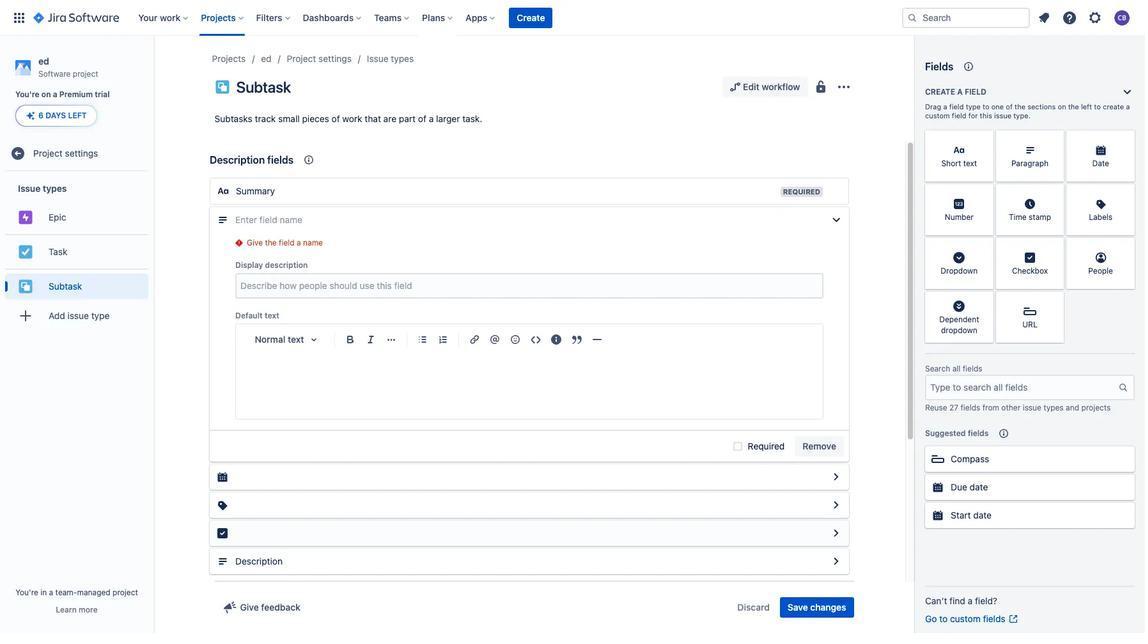 Task type: locate. For each thing, give the bounding box(es) containing it.
2 vertical spatial more information image
[[977, 239, 992, 255]]

0 vertical spatial project
[[73, 69, 98, 79]]

give feedback button
[[215, 597, 308, 618]]

settings down dashboards dropdown button
[[319, 53, 352, 64]]

0 vertical spatial type
[[966, 102, 981, 111]]

0 vertical spatial on
[[41, 90, 51, 99]]

days
[[46, 111, 66, 120]]

all
[[953, 364, 961, 374]]

1 vertical spatial types
[[43, 183, 67, 194]]

primary element
[[8, 0, 902, 35]]

a
[[958, 87, 963, 97], [53, 90, 57, 99], [944, 102, 948, 111], [1126, 102, 1130, 111], [429, 113, 434, 124], [297, 238, 301, 248], [49, 588, 53, 597], [968, 595, 973, 606]]

description
[[210, 154, 265, 166], [235, 556, 283, 567]]

give inside button
[[240, 602, 259, 613]]

1 horizontal spatial ed
[[261, 53, 272, 64]]

1 horizontal spatial text
[[288, 334, 304, 345]]

text right default
[[265, 311, 279, 320]]

1 horizontal spatial work
[[342, 113, 362, 124]]

issue right add
[[68, 310, 89, 321]]

1 vertical spatial description
[[235, 556, 283, 567]]

1 horizontal spatial issue types
[[367, 53, 414, 64]]

sections
[[1028, 102, 1056, 111]]

1 vertical spatial more information image
[[977, 185, 992, 201]]

0 horizontal spatial type
[[91, 310, 110, 321]]

0 vertical spatial subtask
[[236, 78, 291, 96]]

people
[[1089, 266, 1113, 276]]

issue up epic "link"
[[18, 183, 41, 194]]

field for give the field a name
[[279, 238, 295, 248]]

one
[[992, 102, 1004, 111]]

filters button
[[252, 7, 295, 28]]

task
[[49, 246, 67, 257]]

0 vertical spatial custom
[[925, 111, 950, 120]]

settings down left
[[65, 148, 98, 159]]

2 vertical spatial text
[[288, 334, 304, 345]]

issue types
[[367, 53, 414, 64], [18, 183, 67, 194]]

a down more information about the fields 'image'
[[958, 87, 963, 97]]

date right start
[[974, 510, 992, 521]]

suggested fields
[[925, 429, 989, 438]]

3 open field configuration image from the top
[[829, 554, 844, 569]]

more information about the suggested fields image
[[997, 426, 1012, 441]]

0 horizontal spatial work
[[160, 12, 181, 23]]

your profile and settings image
[[1115, 10, 1130, 25]]

0 vertical spatial give
[[247, 238, 263, 248]]

date
[[1093, 159, 1110, 168]]

0 vertical spatial description
[[210, 154, 265, 166]]

0 horizontal spatial ed
[[38, 56, 49, 67]]

text right short
[[964, 159, 977, 168]]

labels
[[1089, 213, 1113, 222]]

managed
[[77, 588, 110, 597]]

type
[[966, 102, 981, 111], [91, 310, 110, 321]]

more information image down "short text"
[[977, 185, 992, 201]]

1 horizontal spatial project settings
[[287, 53, 352, 64]]

1 vertical spatial issue types
[[18, 183, 67, 194]]

1 you're from the top
[[15, 90, 39, 99]]

on up 6
[[41, 90, 51, 99]]

teams
[[374, 12, 402, 23]]

issue for group containing issue types
[[18, 183, 41, 194]]

divider image
[[590, 332, 605, 347]]

type up for
[[966, 102, 981, 111]]

display
[[235, 260, 263, 270]]

subtask
[[236, 78, 291, 96], [49, 281, 82, 292]]

types up epic
[[43, 183, 67, 194]]

0 vertical spatial required
[[783, 187, 821, 196]]

a left larger
[[429, 113, 434, 124]]

2 vertical spatial types
[[1044, 403, 1064, 413]]

learn
[[56, 605, 77, 615]]

project up premium
[[73, 69, 98, 79]]

short
[[942, 159, 961, 168]]

add issue type
[[49, 310, 110, 321]]

2 horizontal spatial types
[[1044, 403, 1064, 413]]

issue type icon image
[[215, 79, 230, 95]]

field up for
[[965, 87, 987, 97]]

0 horizontal spatial on
[[41, 90, 51, 99]]

0 vertical spatial settings
[[319, 53, 352, 64]]

0 vertical spatial text
[[964, 159, 977, 168]]

more information image
[[977, 132, 992, 147], [1119, 132, 1134, 147], [1048, 185, 1063, 201], [1119, 185, 1134, 201], [1048, 239, 1063, 255], [1119, 239, 1134, 255], [977, 293, 992, 308]]

1 vertical spatial project
[[113, 588, 138, 597]]

text for normal text
[[288, 334, 304, 345]]

more information image up dropdown
[[977, 239, 992, 255]]

1 vertical spatial date
[[974, 510, 992, 521]]

2 open field configuration image from the top
[[829, 498, 844, 513]]

1 vertical spatial open field configuration image
[[829, 498, 844, 513]]

work
[[160, 12, 181, 23], [342, 113, 362, 124]]

1 horizontal spatial the
[[1015, 102, 1026, 111]]

1 horizontal spatial types
[[391, 53, 414, 64]]

bullet list ⌘⇧8 image
[[415, 332, 430, 347]]

open field configuration image up open field configuration image
[[829, 498, 844, 513]]

work right "your"
[[160, 12, 181, 23]]

0 horizontal spatial project
[[73, 69, 98, 79]]

fields
[[267, 154, 294, 166], [963, 364, 983, 374], [961, 403, 981, 413], [968, 429, 989, 438], [983, 613, 1006, 624]]

link image
[[467, 332, 482, 347]]

1 vertical spatial issue
[[68, 310, 89, 321]]

1 vertical spatial projects
[[212, 53, 246, 64]]

you're
[[15, 90, 39, 99], [15, 588, 38, 597]]

close field configuration image
[[829, 212, 844, 228]]

0 vertical spatial issue types
[[367, 53, 414, 64]]

1 horizontal spatial settings
[[319, 53, 352, 64]]

the up display description
[[265, 238, 277, 248]]

text for short text
[[964, 159, 977, 168]]

description inside button
[[235, 556, 283, 567]]

task.
[[463, 113, 482, 124]]

issue inside group
[[18, 183, 41, 194]]

issue inside issue types 'link'
[[367, 53, 389, 64]]

custom
[[925, 111, 950, 120], [950, 613, 981, 624]]

1 horizontal spatial issue
[[995, 111, 1012, 120]]

0 vertical spatial issue
[[367, 53, 389, 64]]

quote image
[[569, 332, 585, 347]]

0 vertical spatial more information image
[[1048, 132, 1063, 147]]

1 horizontal spatial project
[[113, 588, 138, 597]]

task link
[[5, 239, 148, 265]]

jira software image
[[33, 10, 119, 25], [33, 10, 119, 25]]

text right normal
[[288, 334, 304, 345]]

issue right other
[[1023, 403, 1042, 413]]

numbered list ⌘⇧7 image
[[436, 332, 451, 347]]

types left and on the right of page
[[1044, 403, 1064, 413]]

type down subtask link
[[91, 310, 110, 321]]

projects button
[[197, 7, 249, 28]]

banner containing your work
[[0, 0, 1145, 36]]

text inside popup button
[[288, 334, 304, 345]]

more information about the context fields image
[[301, 152, 317, 168]]

Search field
[[902, 7, 1030, 28]]

create inside button
[[517, 12, 545, 23]]

larger
[[436, 113, 460, 124]]

a right create
[[1126, 102, 1130, 111]]

1 vertical spatial project settings link
[[5, 141, 148, 167]]

more information image
[[1048, 132, 1063, 147], [977, 185, 992, 201], [977, 239, 992, 255]]

subtask down ed link
[[236, 78, 291, 96]]

Enter field name field
[[235, 212, 824, 228]]

types down teams dropdown button
[[391, 53, 414, 64]]

0 vertical spatial open field configuration image
[[829, 469, 844, 485]]

more information image for dropdown
[[977, 239, 992, 255]]

type inside drag a field type to one of the sections on the left to create a custom field for this issue type.
[[966, 102, 981, 111]]

give feedback
[[240, 602, 301, 613]]

2 horizontal spatial issue
[[1023, 403, 1042, 413]]

create right 'apps' 'dropdown button'
[[517, 12, 545, 23]]

1 vertical spatial type
[[91, 310, 110, 321]]

code snippet image
[[528, 332, 544, 347]]

date inside button
[[970, 482, 988, 492]]

of right pieces
[[332, 113, 340, 124]]

normal text button
[[249, 326, 329, 354]]

edit workflow
[[743, 81, 800, 92]]

ed for ed software project
[[38, 56, 49, 67]]

create button
[[509, 7, 553, 28]]

0 vertical spatial project settings
[[287, 53, 352, 64]]

project settings down 6 days left
[[33, 148, 98, 159]]

description for description
[[235, 556, 283, 567]]

description for description fields
[[210, 154, 265, 166]]

0 horizontal spatial subtask
[[49, 281, 82, 292]]

ed right projects link
[[261, 53, 272, 64]]

1 vertical spatial on
[[1058, 102, 1067, 111]]

0 vertical spatial work
[[160, 12, 181, 23]]

to right go
[[940, 613, 948, 624]]

projects
[[201, 12, 236, 23], [212, 53, 246, 64]]

checkbox
[[1012, 266, 1048, 276]]

issue down one
[[995, 111, 1012, 120]]

field up description
[[279, 238, 295, 248]]

project settings link down left
[[5, 141, 148, 167]]

workflow
[[762, 81, 800, 92]]

0 vertical spatial projects
[[201, 12, 236, 23]]

open field configuration image
[[829, 469, 844, 485], [829, 498, 844, 513], [829, 554, 844, 569]]

fields left this link will be opened in a new tab image
[[983, 613, 1006, 624]]

0 horizontal spatial the
[[265, 238, 277, 248]]

0 vertical spatial create
[[517, 12, 545, 23]]

project right ed link
[[287, 53, 316, 64]]

dashboards button
[[299, 7, 367, 28]]

6 days left
[[38, 111, 87, 120]]

description up the give feedback button
[[235, 556, 283, 567]]

you're on a premium trial
[[15, 90, 110, 99]]

1 horizontal spatial project
[[287, 53, 316, 64]]

1 vertical spatial you're
[[15, 588, 38, 597]]

2 horizontal spatial the
[[1069, 102, 1079, 111]]

0 horizontal spatial project settings link
[[5, 141, 148, 167]]

drag a field type to one of the sections on the left to create a custom field for this issue type.
[[925, 102, 1130, 120]]

1 vertical spatial settings
[[65, 148, 98, 159]]

of right one
[[1006, 102, 1013, 111]]

teams button
[[370, 7, 415, 28]]

1 vertical spatial subtask
[[49, 281, 82, 292]]

1 horizontal spatial project settings link
[[287, 51, 352, 67]]

to inside go to custom fields link
[[940, 613, 948, 624]]

2 horizontal spatial text
[[964, 159, 977, 168]]

pieces
[[302, 113, 329, 124]]

0 horizontal spatial create
[[517, 12, 545, 23]]

2 you're from the top
[[15, 588, 38, 597]]

issue down teams
[[367, 53, 389, 64]]

0 vertical spatial types
[[391, 53, 414, 64]]

1 vertical spatial create
[[925, 87, 956, 97]]

this
[[980, 111, 993, 120]]

text for default text
[[265, 311, 279, 320]]

1 vertical spatial issue
[[18, 183, 41, 194]]

1 vertical spatial text
[[265, 311, 279, 320]]

custom down can't find a field?
[[950, 613, 981, 624]]

you're up 6
[[15, 90, 39, 99]]

2 vertical spatial open field configuration image
[[829, 554, 844, 569]]

compass
[[951, 453, 990, 464]]

small
[[278, 113, 300, 124]]

issue types down teams dropdown button
[[367, 53, 414, 64]]

open field configuration image inside description button
[[829, 554, 844, 569]]

1 vertical spatial required
[[748, 441, 785, 452]]

of right part
[[418, 113, 427, 124]]

0 horizontal spatial project
[[33, 148, 63, 159]]

plans
[[422, 12, 445, 23]]

create for create a field
[[925, 87, 956, 97]]

and
[[1066, 403, 1080, 413]]

work left that
[[342, 113, 362, 124]]

0 vertical spatial project
[[287, 53, 316, 64]]

types
[[391, 53, 414, 64], [43, 183, 67, 194], [1044, 403, 1064, 413]]

0 horizontal spatial issue
[[68, 310, 89, 321]]

normal
[[255, 334, 286, 345]]

field
[[965, 87, 987, 97], [950, 102, 964, 111], [952, 111, 967, 120], [279, 238, 295, 248]]

0 horizontal spatial project settings
[[33, 148, 98, 159]]

projects inside 'popup button'
[[201, 12, 236, 23]]

on right sections
[[1058, 102, 1067, 111]]

date right due
[[970, 482, 988, 492]]

discard
[[738, 602, 770, 613]]

banner
[[0, 0, 1145, 36]]

the up type.
[[1015, 102, 1026, 111]]

1 horizontal spatial create
[[925, 87, 956, 97]]

open field configuration image down remove button
[[829, 469, 844, 485]]

add issue type image
[[18, 308, 33, 324]]

project right managed
[[113, 588, 138, 597]]

more
[[79, 605, 98, 615]]

mention image
[[487, 332, 503, 347]]

0 horizontal spatial issue
[[18, 183, 41, 194]]

to up this at right
[[983, 102, 990, 111]]

fields right all
[[963, 364, 983, 374]]

your work button
[[134, 7, 193, 28]]

issue inside drag a field type to one of the sections on the left to create a custom field for this issue type.
[[995, 111, 1012, 120]]

issue types up epic
[[18, 183, 67, 194]]

ed inside ed software project
[[38, 56, 49, 67]]

date inside button
[[974, 510, 992, 521]]

1 horizontal spatial type
[[966, 102, 981, 111]]

give left feedback
[[240, 602, 259, 613]]

ed up software
[[38, 56, 49, 67]]

fields
[[925, 61, 954, 72]]

team-
[[55, 588, 77, 597]]

you're left in
[[15, 588, 38, 597]]

0 vertical spatial you're
[[15, 90, 39, 99]]

project settings down dashboards
[[287, 53, 352, 64]]

to right left
[[1095, 102, 1101, 111]]

ed
[[261, 53, 272, 64], [38, 56, 49, 67]]

filters
[[256, 12, 282, 23]]

0 vertical spatial date
[[970, 482, 988, 492]]

short text
[[942, 159, 977, 168]]

subtask group
[[5, 269, 148, 303]]

1 vertical spatial give
[[240, 602, 259, 613]]

projects up issue type icon
[[212, 53, 246, 64]]

1 open field configuration image from the top
[[829, 469, 844, 485]]

dropdown
[[941, 266, 978, 276]]

2 horizontal spatial of
[[1006, 102, 1013, 111]]

projects up projects link
[[201, 12, 236, 23]]

type inside button
[[91, 310, 110, 321]]

custom down drag
[[925, 111, 950, 120]]

the left left
[[1069, 102, 1079, 111]]

more information image up paragraph
[[1048, 132, 1063, 147]]

description up summary
[[210, 154, 265, 166]]

trial
[[95, 90, 110, 99]]

projects for projects link
[[212, 53, 246, 64]]

0 horizontal spatial settings
[[65, 148, 98, 159]]

you're for you're in a team-managed project
[[15, 588, 38, 597]]

0 horizontal spatial text
[[265, 311, 279, 320]]

display description
[[235, 260, 308, 270]]

more information image for checkbox
[[1048, 239, 1063, 255]]

project settings link down dashboards
[[287, 51, 352, 67]]

emoji image
[[508, 332, 523, 347]]

field for create a field
[[965, 87, 987, 97]]

date for due date
[[970, 482, 988, 492]]

project down 6 days left popup button on the top of the page
[[33, 148, 63, 159]]

0 vertical spatial issue
[[995, 111, 1012, 120]]

add
[[49, 310, 65, 321]]

field down create a field on the right top of page
[[950, 102, 964, 111]]

field left for
[[952, 111, 967, 120]]

feedback
[[261, 602, 301, 613]]

subtask up add
[[49, 281, 82, 292]]

0 horizontal spatial types
[[43, 183, 67, 194]]

1 horizontal spatial issue
[[367, 53, 389, 64]]

more options image
[[836, 79, 852, 95]]

create up drag
[[925, 87, 956, 97]]

1 horizontal spatial to
[[983, 102, 990, 111]]

issue inside button
[[68, 310, 89, 321]]

a down software
[[53, 90, 57, 99]]

give up 'display'
[[247, 238, 263, 248]]

of inside drag a field type to one of the sections on the left to create a custom field for this issue type.
[[1006, 102, 1013, 111]]

open field configuration image down open field configuration image
[[829, 554, 844, 569]]

0 horizontal spatial issue types
[[18, 183, 67, 194]]

1 horizontal spatial on
[[1058, 102, 1067, 111]]

group
[[5, 172, 148, 337]]

more information image for time stamp
[[1048, 185, 1063, 201]]

on inside drag a field type to one of the sections on the left to create a custom field for this issue type.
[[1058, 102, 1067, 111]]

0 horizontal spatial to
[[940, 613, 948, 624]]



Task type: describe. For each thing, give the bounding box(es) containing it.
search image
[[908, 12, 918, 23]]

custom inside drag a field type to one of the sections on the left to create a custom field for this issue type.
[[925, 111, 950, 120]]

open field configuration image
[[829, 526, 844, 541]]

remove
[[803, 441, 837, 452]]

sidebar navigation image
[[139, 51, 168, 77]]

due date
[[951, 482, 988, 492]]

edit
[[743, 81, 760, 92]]

1 vertical spatial custom
[[950, 613, 981, 624]]

in
[[40, 588, 47, 597]]

from
[[983, 403, 1000, 413]]

type.
[[1014, 111, 1031, 120]]

learn more
[[56, 605, 98, 615]]

your
[[138, 12, 158, 23]]

compass button
[[925, 446, 1135, 472]]

url
[[1023, 320, 1038, 330]]

1 vertical spatial work
[[342, 113, 362, 124]]

Type to search all fields text field
[[927, 376, 1119, 399]]

fields right 27
[[961, 403, 981, 413]]

plans button
[[418, 7, 458, 28]]

description
[[265, 260, 308, 270]]

more information about the fields image
[[961, 59, 977, 74]]

field for drag a field type to one of the sections on the left to create a custom field for this issue type.
[[950, 102, 964, 111]]

default text
[[235, 311, 279, 320]]

more information image for short text
[[977, 132, 992, 147]]

create a field
[[925, 87, 987, 97]]

a right drag
[[944, 102, 948, 111]]

summary
[[236, 185, 275, 196]]

issue types link
[[367, 51, 414, 67]]

appswitcher icon image
[[12, 10, 27, 25]]

issue for issue types 'link'
[[367, 53, 389, 64]]

search all fields
[[925, 364, 983, 374]]

stamp
[[1029, 213, 1051, 222]]

more information image for number
[[977, 185, 992, 201]]

1 horizontal spatial of
[[418, 113, 427, 124]]

projects for projects 'popup button'
[[201, 12, 236, 23]]

a right in
[[49, 588, 53, 597]]

save changes
[[788, 602, 846, 613]]

Display description field
[[237, 274, 823, 297]]

are
[[384, 113, 397, 124]]

subtasks
[[215, 113, 252, 124]]

bold ⌘b image
[[343, 332, 358, 347]]

6
[[38, 111, 43, 120]]

search
[[925, 364, 951, 374]]

default
[[235, 311, 263, 320]]

fields left more information about the context fields icon
[[267, 154, 294, 166]]

fields inside go to custom fields link
[[983, 613, 1006, 624]]

left
[[68, 111, 87, 120]]

start date button
[[925, 503, 1135, 528]]

dropdown
[[941, 326, 978, 335]]

start date
[[951, 510, 992, 521]]

left
[[1081, 102, 1093, 111]]

create
[[1103, 102, 1124, 111]]

settings image
[[1088, 10, 1103, 25]]

more information image for dependent dropdown
[[977, 293, 992, 308]]

1 vertical spatial project settings
[[33, 148, 98, 159]]

number
[[945, 213, 974, 222]]

work inside popup button
[[160, 12, 181, 23]]

6 days left button
[[16, 106, 96, 126]]

0 horizontal spatial of
[[332, 113, 340, 124]]

dependent dropdown
[[940, 315, 980, 335]]

no restrictions image
[[813, 79, 829, 95]]

give for give the field a name
[[247, 238, 263, 248]]

0 vertical spatial project settings link
[[287, 51, 352, 67]]

epic link
[[5, 205, 148, 230]]

track
[[255, 113, 276, 124]]

2 horizontal spatial to
[[1095, 102, 1101, 111]]

ed for ed
[[261, 53, 272, 64]]

go
[[925, 613, 937, 624]]

you're in a team-managed project
[[15, 588, 138, 597]]

time
[[1009, 213, 1027, 222]]

create for create
[[517, 12, 545, 23]]

description button
[[210, 549, 849, 574]]

other
[[1002, 403, 1021, 413]]

2 vertical spatial issue
[[1023, 403, 1042, 413]]

drag
[[925, 102, 942, 111]]

save changes button
[[780, 597, 854, 618]]

go to custom fields link
[[925, 613, 1019, 626]]

reuse 27 fields from other issue types and projects
[[925, 403, 1111, 413]]

give the field a name
[[247, 238, 323, 248]]

this link will be opened in a new tab image
[[1008, 614, 1019, 624]]

edit workflow button
[[723, 77, 808, 97]]

ed software project
[[38, 56, 98, 79]]

epic
[[49, 212, 66, 223]]

projects
[[1082, 403, 1111, 413]]

ed link
[[261, 51, 272, 67]]

notifications image
[[1037, 10, 1052, 25]]

date for start date
[[974, 510, 992, 521]]

apps button
[[462, 7, 500, 28]]

types inside 'link'
[[391, 53, 414, 64]]

1 vertical spatial project
[[33, 148, 63, 159]]

italic ⌘i image
[[363, 332, 379, 347]]

time stamp
[[1009, 213, 1051, 222]]

a left name
[[297, 238, 301, 248]]

reuse
[[925, 403, 948, 413]]

description fields
[[210, 154, 294, 166]]

due
[[951, 482, 968, 492]]

give for give feedback
[[240, 602, 259, 613]]

paragraph
[[1012, 159, 1049, 168]]

dependent
[[940, 315, 980, 324]]

fields left more information about the suggested fields image
[[968, 429, 989, 438]]

apps
[[466, 12, 488, 23]]

can't
[[925, 595, 947, 606]]

more information image for date
[[1119, 132, 1134, 147]]

changes
[[811, 602, 846, 613]]

help image
[[1062, 10, 1078, 25]]

a right find
[[968, 595, 973, 606]]

can't find a field?
[[925, 595, 998, 606]]

that
[[365, 113, 381, 124]]

due date button
[[925, 475, 1135, 500]]

info panel image
[[549, 332, 564, 347]]

group containing issue types
[[5, 172, 148, 337]]

go to custom fields
[[925, 613, 1006, 624]]

more formatting image
[[384, 332, 399, 347]]

1 horizontal spatial subtask
[[236, 78, 291, 96]]

subtasks track small pieces of work that are part of a larger task.
[[215, 113, 482, 124]]

27
[[950, 403, 959, 413]]

dashboards
[[303, 12, 354, 23]]

learn more button
[[56, 605, 98, 615]]

part
[[399, 113, 416, 124]]

your work
[[138, 12, 181, 23]]

premium
[[59, 90, 93, 99]]

more information image for people
[[1119, 239, 1134, 255]]

suggested
[[925, 429, 966, 438]]

project inside ed software project
[[73, 69, 98, 79]]

you're for you're on a premium trial
[[15, 90, 39, 99]]

more information image for labels
[[1119, 185, 1134, 201]]

more information image for paragraph
[[1048, 132, 1063, 147]]

normal text
[[255, 334, 304, 345]]

subtask inside group
[[49, 281, 82, 292]]



Task type: vqa. For each thing, say whether or not it's contained in the screenshot.
No restrictions icon
yes



